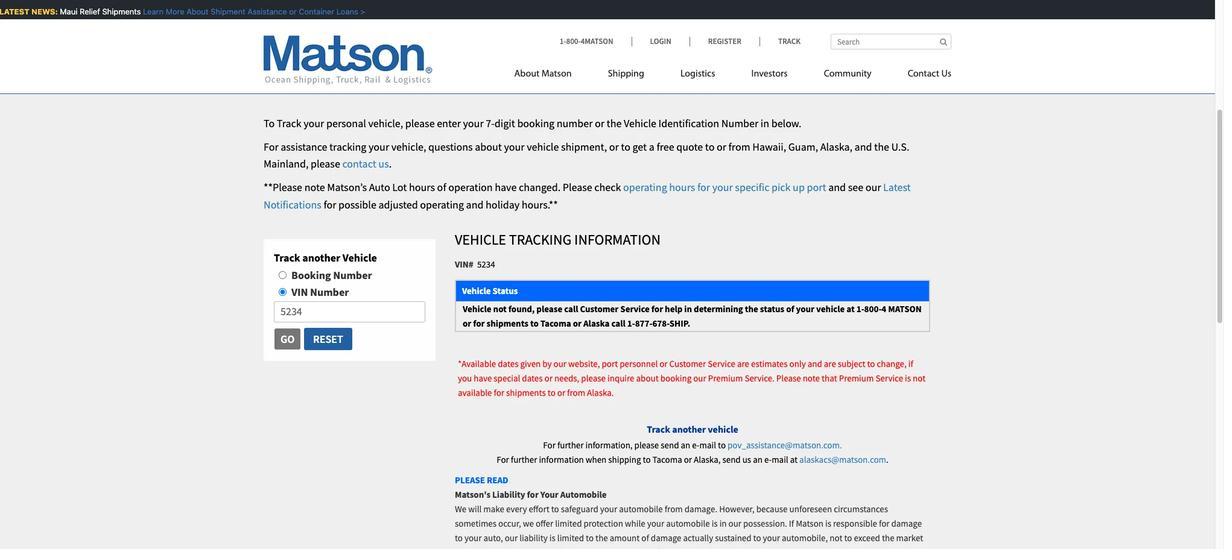 Task type: locate. For each thing, give the bounding box(es) containing it.
0 horizontal spatial at
[[791, 455, 798, 466]]

dates up special
[[498, 358, 519, 370]]

more
[[160, 7, 179, 16]]

1 vertical spatial from
[[568, 387, 586, 399]]

vehicle down to track your personal vehicle, please enter your 7-digit booking number or the vehicle identification number in below.
[[527, 140, 559, 154]]

4
[[882, 304, 887, 315]]

alaska, inside track another vehicle for further information, please send an e-mail to pov_assistance@matson.com. for further information when shipping to tacoma or alaska, send us an e-mail at alaskacs@matson.com .
[[694, 455, 721, 466]]

1 horizontal spatial tacoma
[[653, 455, 683, 466]]

number down booking number
[[310, 286, 349, 300]]

1 vertical spatial matson
[[796, 519, 824, 530]]

that
[[822, 373, 838, 384]]

holiday right more
[[181, 7, 207, 16]]

0 horizontal spatial booking
[[518, 116, 555, 130]]

vehicle, inside for assistance tracking your vehicle, questions about your vehicle shipment, or to get a free quote to or from hawaii, guam, alaska, and the u.s. mainland, please
[[392, 140, 426, 154]]

booking right digit
[[518, 116, 555, 130]]

an down track another vehicle link
[[681, 440, 691, 452]]

1 vertical spatial port
[[602, 358, 618, 370]]

vehicle, left 'questions'
[[392, 140, 426, 154]]

only
[[790, 358, 806, 370]]

1 horizontal spatial further
[[558, 440, 584, 452]]

however,
[[720, 504, 755, 516]]

1 vertical spatial dates
[[522, 373, 543, 384]]

please
[[455, 475, 485, 487]]

1 horizontal spatial holiday
[[486, 198, 520, 212]]

Search search field
[[831, 34, 952, 50]]

not inside vehicle not found, please call customer service for help in determining the status of your vehicle at 1-800-4 matson or for shipments to tacoma or alaska call 1-877-678-ship.
[[494, 304, 507, 315]]

1 horizontal spatial for
[[497, 455, 509, 466]]

our right see
[[866, 181, 882, 195]]

your up the value
[[465, 533, 482, 545]]

0 horizontal spatial further
[[511, 455, 538, 466]]

premium down "subject"
[[840, 373, 874, 384]]

call
[[565, 304, 579, 315], [612, 318, 626, 330]]

hours left posted
[[210, 7, 230, 16]]

1 horizontal spatial not
[[830, 533, 843, 545]]

customer
[[580, 304, 619, 315], [670, 358, 706, 370]]

1 vertical spatial send
[[723, 455, 741, 466]]

us up auto
[[379, 157, 389, 171]]

another up the booking
[[303, 251, 341, 265]]

0 vertical spatial adjusted
[[95, 7, 126, 16]]

shipments
[[97, 7, 135, 16]]

damage up $1,000
[[651, 533, 682, 545]]

operating hours for your specific pick up port link
[[624, 181, 827, 195]]

learn more about shipment assistance or container loans >
[[137, 7, 360, 16]]

0 horizontal spatial not
[[494, 304, 507, 315]]

call right alaska
[[612, 318, 626, 330]]

have left the changed.
[[495, 181, 517, 195]]

matson inside top menu 'navigation'
[[542, 69, 572, 79]]

personnel
[[620, 358, 658, 370]]

0 vertical spatial another
[[303, 251, 341, 265]]

or right the under
[[284, 7, 291, 16]]

of right status on the right bottom of the page
[[787, 304, 795, 315]]

number for vin number
[[310, 286, 349, 300]]

from inside for assistance tracking your vehicle, questions about your vehicle shipment, or to get a free quote to or from hawaii, guam, alaska, and the u.s. mainland, please
[[729, 140, 751, 154]]

vehicle inside vehicle not found, please call customer service for help in determining the status of your vehicle at 1-800-4 matson or for shipments to tacoma or alaska call 1-877-678-ship.
[[817, 304, 845, 315]]

us down pov_assistance@matson.com.
[[743, 455, 752, 466]]

0 vertical spatial call
[[565, 304, 579, 315]]

1 vertical spatial automobile
[[561, 490, 607, 501]]

vehicle inside vehicle not found, please call customer service for help in determining the status of your vehicle at 1-800-4 matson or for shipments to tacoma or alaska call 1-877-678-ship.
[[463, 304, 492, 315]]

of
[[437, 181, 447, 195], [787, 304, 795, 315], [642, 533, 649, 545], [477, 548, 485, 550], [814, 548, 822, 550]]

None radio
[[279, 271, 287, 279]]

is inside *available dates given by our website, port personnel or customer service are estimates only and are subject to change, if you have special dates or needs, please inquire about booking our premium service. please note that premium service is not available for shipments to or from alaska.
[[906, 373, 912, 384]]

dates
[[498, 358, 519, 370], [522, 373, 543, 384]]

convertible car at beach during sunset. car shipping by matson to hawaii, alaska and guam. image
[[0, 0, 1216, 35]]

0 vertical spatial from
[[729, 140, 751, 154]]

about inside *available dates given by our website, port personnel or customer service are estimates only and are subject to change, if you have special dates or needs, please inquire about booking our premium service. please note that premium service is not available for shipments to or from alaska.
[[637, 373, 659, 384]]

check
[[26, 7, 48, 16], [595, 181, 621, 195]]

if
[[790, 519, 795, 530]]

vehicle down vehicle status
[[463, 304, 492, 315]]

check left maui
[[26, 7, 48, 16]]

*available dates given by our website, port personnel or customer service are estimates only and are subject to change, if you have special dates or needs, please inquire about booking our premium service. please note that premium service is not available for shipments to or from alaska.
[[458, 358, 926, 399]]

0 vertical spatial .
[[389, 157, 392, 171]]

1 horizontal spatial shipment
[[406, 57, 521, 93]]

an
[[681, 440, 691, 452], [753, 455, 763, 466]]

None search field
[[831, 34, 952, 50]]

for inside for assistance tracking your vehicle, questions about your vehicle shipment, or to get a free quote to or from hawaii, guam, alaska, and the u.s. mainland, please
[[264, 140, 279, 154]]

have
[[495, 181, 517, 195], [474, 373, 492, 384]]

0 vertical spatial shipment
[[205, 7, 240, 16]]

customer inside *available dates given by our website, port personnel or customer service are estimates only and are subject to change, if you have special dates or needs, please inquire about booking our premium service. please note that premium service is not available for shipments to or from alaska.
[[670, 358, 706, 370]]

about down personnel
[[637, 373, 659, 384]]

None button
[[304, 328, 353, 351], [274, 328, 302, 351], [304, 328, 353, 351], [274, 328, 302, 351]]

port right 'up'
[[807, 181, 827, 195]]

from left hawaii,
[[729, 140, 751, 154]]

if
[[909, 358, 914, 370]]

1 horizontal spatial about
[[637, 373, 659, 384]]

e-
[[693, 440, 700, 452], [765, 455, 772, 466]]

to track your personal vehicle, please enter your 7-digit booking number or the vehicle identification number in below.
[[264, 116, 802, 130]]

are
[[738, 358, 750, 370], [824, 358, 837, 370]]

tacoma
[[541, 318, 572, 330], [653, 455, 683, 466]]

number for booking number
[[333, 268, 372, 282]]

your inside vehicle not found, please call customer service for help in determining the status of your vehicle at 1-800-4 matson or for shipments to tacoma or alaska call 1-877-678-ship.
[[797, 304, 815, 315]]

track for track another vehicle
[[274, 251, 300, 265]]

(for
[[888, 548, 901, 550]]

0 vertical spatial e-
[[693, 440, 700, 452]]

2 horizontal spatial not
[[913, 373, 926, 384]]

for assistance tracking your vehicle, questions about your vehicle shipment, or to get a free quote to or from hawaii, guam, alaska, and the u.s. mainland, please
[[264, 140, 910, 171]]

please left maui
[[0, 7, 24, 16]]

further up information
[[558, 440, 584, 452]]

2 horizontal spatial operating
[[624, 181, 668, 195]]

2 horizontal spatial 1-
[[857, 304, 865, 315]]

unforeseen
[[790, 504, 833, 516]]

800- up about matson link
[[567, 36, 581, 46]]

0 vertical spatial shipments
[[487, 318, 529, 330]]

another for vehicle
[[303, 251, 341, 265]]

for up mainland,
[[264, 140, 279, 154]]

or right quote
[[717, 140, 727, 154]]

about matson
[[515, 69, 572, 79]]

0 vertical spatial not
[[494, 304, 507, 315]]

adjusted down lot
[[379, 198, 418, 212]]

mail down track another vehicle link
[[700, 440, 717, 452]]

is down damage.
[[712, 519, 718, 530]]

your right status on the right bottom of the page
[[797, 304, 815, 315]]

0 vertical spatial damage
[[892, 519, 923, 530]]

0 vertical spatial tracking
[[527, 57, 626, 93]]

1-800-4matson link
[[560, 36, 632, 46]]

guam,
[[789, 140, 819, 154]]

None radio
[[279, 289, 287, 297]]

below.
[[772, 116, 802, 130]]

identification
[[659, 116, 720, 130]]

0 horizontal spatial 800-
[[567, 36, 581, 46]]

1 horizontal spatial possible
[[339, 198, 377, 212]]

at down pov_assistance@matson.com.
[[791, 455, 798, 466]]

adjusted
[[95, 7, 126, 16], [379, 198, 418, 212]]

make
[[484, 504, 505, 516]]

automobile
[[620, 504, 663, 516], [667, 519, 710, 530], [506, 548, 549, 550], [842, 548, 886, 550]]

$1,000
[[657, 548, 682, 550]]

mail down pov_assistance@matson.com.
[[772, 455, 789, 466]]

cubic
[[709, 548, 729, 550]]

1 vertical spatial about
[[515, 69, 540, 79]]

another
[[303, 251, 341, 265], [673, 424, 706, 436]]

another inside track another vehicle for further information, please send an e-mail to pov_assistance@matson.com. for further information when shipping to tacoma or alaska, send us an e-mail at alaskacs@matson.com .
[[673, 424, 706, 436]]

vin number
[[292, 286, 349, 300]]

shipments inside *available dates given by our website, port personnel or customer service are estimates only and are subject to change, if you have special dates or needs, please inquire about booking our premium service. please note that premium service is not available for shipments to or from alaska.
[[507, 387, 546, 399]]

information
[[539, 455, 584, 466]]

premium left service.
[[709, 373, 743, 384]]

have inside *available dates given by our website, port personnel or customer service are estimates only and are subject to change, if you have special dates or needs, please inquire about booking our premium service. please note that premium service is not available for shipments to or from alaska.
[[474, 373, 492, 384]]

free
[[657, 140, 675, 154]]

have down *available
[[474, 373, 492, 384]]

occur,
[[499, 519, 521, 530]]

our
[[866, 181, 882, 195], [554, 358, 567, 370], [694, 373, 707, 384], [729, 519, 742, 530], [505, 533, 518, 545]]

number
[[722, 116, 759, 130], [333, 268, 372, 282], [310, 286, 349, 300]]

inquire
[[608, 373, 635, 384]]

for up information
[[544, 440, 556, 452]]

shipments down special
[[507, 387, 546, 399]]

from left damage.
[[665, 504, 683, 516]]

1 vertical spatial tracking
[[509, 231, 572, 249]]

1 premium from the left
[[709, 373, 743, 384]]

for up exceed
[[880, 519, 890, 530]]

premium
[[709, 373, 743, 384], [840, 373, 874, 384]]

contact
[[908, 69, 940, 79]]

0 horizontal spatial send
[[661, 440, 679, 452]]

1 vertical spatial please
[[563, 181, 593, 195]]

shipping link
[[590, 63, 663, 88]]

please down for assistance tracking your vehicle, questions about your vehicle shipment, or to get a free quote to or from hawaii, guam, alaska, and the u.s. mainland, please
[[563, 181, 593, 195]]

0 horizontal spatial alaska,
[[694, 455, 721, 466]]

service up 877-
[[621, 304, 650, 315]]

not inside *available dates given by our website, port personnel or customer service are estimates only and are subject to change, if you have special dates or needs, please inquire about booking our premium service. please note that premium service is not available for shipments to or from alaska.
[[913, 373, 926, 384]]

1 horizontal spatial adjusted
[[379, 198, 418, 212]]

1 horizontal spatial matson
[[796, 519, 824, 530]]

0 horizontal spatial are
[[738, 358, 750, 370]]

booking up track another vehicle link
[[661, 373, 692, 384]]

holiday down operation
[[486, 198, 520, 212]]

responsible
[[834, 519, 878, 530]]

available
[[458, 387, 492, 399]]

and right the learn
[[166, 7, 179, 16]]

track link
[[760, 36, 801, 46]]

safeguard
[[561, 504, 599, 516]]

track inside track another vehicle for further information, please send an e-mail to pov_assistance@matson.com. for further information when shipping to tacoma or alaska, send us an e-mail at alaskacs@matson.com .
[[647, 424, 671, 436]]

latest notifications link
[[264, 181, 911, 212]]

e- down pov_assistance@matson.com.
[[765, 455, 772, 466]]

track for track another vehicle for further information, please send an e-mail to pov_assistance@matson.com. for further information when shipping to tacoma or alaska, send us an e-mail at alaskacs@matson.com .
[[647, 424, 671, 436]]

and inside *available dates given by our website, port personnel or customer service are estimates only and are subject to change, if you have special dates or needs, please inquire about booking our premium service. please note that premium service is not available for shipments to or from alaska.
[[808, 358, 823, 370]]

0 horizontal spatial possible
[[62, 7, 93, 16]]

the inside for assistance tracking your vehicle, questions about your vehicle shipment, or to get a free quote to or from hawaii, guam, alaska, and the u.s. mainland, please
[[875, 140, 890, 154]]

2 are from the left
[[824, 358, 837, 370]]

0 vertical spatial mail
[[700, 440, 717, 452]]

quote
[[677, 140, 703, 154]]

1 vertical spatial shipment
[[406, 57, 521, 93]]

please inside for assistance tracking your vehicle, questions about your vehicle shipment, or to get a free quote to or from hawaii, guam, alaska, and the u.s. mainland, please
[[311, 157, 340, 171]]

shipment up enter
[[406, 57, 521, 93]]

800- left matson
[[865, 304, 882, 315]]

Enter VIN # text field
[[274, 302, 426, 323]]

automobile down liability
[[506, 548, 549, 550]]

the left u.s.
[[875, 140, 890, 154]]

please
[[0, 7, 24, 16], [563, 181, 593, 195], [777, 373, 801, 384]]

1 horizontal spatial us
[[743, 455, 752, 466]]

not down status
[[494, 304, 507, 315]]

1 horizontal spatial alaska,
[[821, 140, 853, 154]]

vehicle, for please
[[369, 116, 403, 130]]

0 vertical spatial possible
[[62, 7, 93, 16]]

800-
[[567, 36, 581, 46], [865, 304, 882, 315]]

port inside *available dates given by our website, port personnel or customer service are estimates only and are subject to change, if you have special dates or needs, please inquire about booking our premium service. please note that premium service is not available for shipments to or from alaska.
[[602, 358, 618, 370]]

before
[[364, 7, 387, 16]]

1 vertical spatial service
[[708, 358, 736, 370]]

size
[[798, 548, 812, 550]]

vehicle up vin# 5234
[[455, 231, 506, 249]]

0 horizontal spatial service
[[621, 304, 650, 315]]

hours down quote
[[670, 181, 696, 195]]

1 horizontal spatial are
[[824, 358, 837, 370]]

or left alaska
[[573, 318, 582, 330]]

vin# 5234
[[455, 259, 495, 271]]

2 horizontal spatial vehicle
[[817, 304, 845, 315]]

our down 'occur,'
[[505, 533, 518, 545]]

0 horizontal spatial check
[[26, 7, 48, 16]]

1 horizontal spatial dates
[[522, 373, 543, 384]]

posted
[[232, 7, 258, 16]]

0 horizontal spatial please
[[0, 7, 24, 16]]

service down 'change,'
[[876, 373, 904, 384]]

based
[[747, 548, 770, 550]]

0 vertical spatial send
[[661, 440, 679, 452]]

1 vertical spatial booking
[[661, 373, 692, 384]]

0 vertical spatial tacoma
[[541, 318, 572, 330]]

you
[[458, 373, 472, 384]]

and inside for assistance tracking your vehicle, questions about your vehicle shipment, or to get a free quote to or from hawaii, guam, alaska, and the u.s. mainland, please
[[855, 140, 873, 154]]

we
[[523, 519, 534, 530]]

damage up market
[[892, 519, 923, 530]]

tracking down 1-800-4matson
[[527, 57, 626, 93]]

matson
[[542, 69, 572, 79], [796, 519, 824, 530]]

in right "help" at the bottom
[[685, 304, 692, 315]]

limited down the safeguard
[[556, 519, 582, 530]]

1 vertical spatial customer
[[670, 358, 706, 370]]

2 vertical spatial number
[[310, 286, 349, 300]]

protection
[[584, 519, 624, 530]]

not down if
[[913, 373, 926, 384]]

about down 7-
[[475, 140, 502, 154]]

to down responsible
[[845, 533, 853, 545]]

1 vertical spatial another
[[673, 424, 706, 436]]

0 horizontal spatial dates
[[498, 358, 519, 370]]

1 vertical spatial shipments
[[507, 387, 546, 399]]

or down track another vehicle link
[[684, 455, 692, 466]]

logistics link
[[663, 63, 734, 88]]

another for vehicle
[[673, 424, 706, 436]]

1 horizontal spatial please
[[563, 181, 593, 195]]

possible down matson's
[[339, 198, 377, 212]]

special
[[494, 373, 521, 384]]

tracking down hours.**
[[509, 231, 572, 249]]

shipments down found,
[[487, 318, 529, 330]]

0 vertical spatial booking
[[518, 116, 555, 130]]

or inside track another vehicle for further information, please send an e-mail to pov_assistance@matson.com. for further information when shipping to tacoma or alaska, send us an e-mail at alaskacs@matson.com .
[[684, 455, 692, 466]]

please up shipping
[[635, 440, 659, 452]]

an down pov_assistance@matson.com.
[[753, 455, 763, 466]]

automobile
[[264, 57, 401, 93], [561, 490, 607, 501]]

1 horizontal spatial note
[[803, 373, 820, 384]]

limited
[[556, 519, 582, 530], [558, 533, 584, 545]]

1 horizontal spatial mail
[[772, 455, 789, 466]]

1 horizontal spatial damage
[[892, 519, 923, 530]]

automobile inside please read matson's liability for your automobile we will make every effort to safeguard your automobile from damage. however, because unforeseen circumstances sometimes occur, we offer limited protection while your automobile is in our possession. if matson is responsible for damage to your auto, our liability is limited to the amount of damage actually sustained to your automobile, not to exceed the market value of your automobile and, in no event, more than $1,000 per 40 cubic feet based on the size of your automobile (for
[[561, 490, 607, 501]]

and left see
[[829, 181, 846, 195]]

tacoma left alaska
[[541, 318, 572, 330]]

us inside track another vehicle for further information, please send an e-mail to pov_assistance@matson.com. for further information when shipping to tacoma or alaska, send us an e-mail at alaskacs@matson.com .
[[743, 455, 752, 466]]

alaska, inside for assistance tracking your vehicle, questions about your vehicle shipment, or to get a free quote to or from hawaii, guam, alaska, and the u.s. mainland, please
[[821, 140, 853, 154]]

your up assistance
[[304, 116, 324, 130]]

from
[[729, 140, 751, 154], [568, 387, 586, 399], [665, 504, 683, 516]]

1 vertical spatial an
[[753, 455, 763, 466]]

. up circumstances
[[887, 455, 889, 466]]

0 vertical spatial for
[[264, 140, 279, 154]]

contact us .
[[343, 157, 392, 171]]

note up notifications
[[305, 181, 325, 195]]

1 are from the left
[[738, 358, 750, 370]]

hours right lot
[[409, 181, 435, 195]]

for up read
[[497, 455, 509, 466]]

automobile up actually
[[667, 519, 710, 530]]

vehicle for vehicle tracking information
[[455, 231, 506, 249]]

amount
[[610, 533, 640, 545]]

for down vehicle status
[[473, 318, 485, 330]]

shipment,
[[561, 140, 607, 154]]

maui relief shipments
[[54, 7, 137, 16]]

track another vehicle for further information, please send an e-mail to pov_assistance@matson.com. for further information when shipping to tacoma or alaska, send us an e-mail at alaskacs@matson.com .
[[497, 424, 889, 466]]

2 horizontal spatial from
[[729, 140, 751, 154]]

1 vertical spatial check
[[595, 181, 621, 195]]

determining
[[694, 304, 744, 315]]

please right found,
[[537, 304, 563, 315]]

about
[[475, 140, 502, 154], [637, 373, 659, 384]]

0 vertical spatial 800-
[[567, 36, 581, 46]]

status
[[761, 304, 785, 315]]

2 horizontal spatial please
[[777, 373, 801, 384]]

1 vertical spatial about
[[637, 373, 659, 384]]

personal
[[327, 116, 366, 130]]

1 vertical spatial 800-
[[865, 304, 882, 315]]

0 horizontal spatial automobile
[[264, 57, 401, 93]]

0 vertical spatial at
[[847, 304, 855, 315]]

top menu navigation
[[515, 63, 952, 88]]

and left u.s.
[[855, 140, 873, 154]]



Task type: describe. For each thing, give the bounding box(es) containing it.
assistance
[[242, 7, 282, 16]]

automobile up while on the right
[[620, 504, 663, 516]]

shipping
[[609, 455, 641, 466]]

service.
[[745, 373, 775, 384]]

or left get at the top right
[[610, 140, 619, 154]]

please left enter
[[406, 116, 435, 130]]

actually
[[684, 533, 714, 545]]

matson inside please read matson's liability for your automobile we will make every effort to safeguard your automobile from damage. however, because unforeseen circumstances sometimes occur, we offer limited protection while your automobile is in our possession. if matson is responsible for damage to your auto, our liability is limited to the amount of damage actually sustained to your automobile, not to exceed the market value of your automobile and, in no event, more than $1,000 per 40 cubic feet based on the size of your automobile (for
[[796, 519, 824, 530]]

of up than
[[642, 533, 649, 545]]

learn more about shipment assistance or container loans > link
[[137, 7, 360, 16]]

for down quote
[[698, 181, 711, 195]]

our up track another vehicle link
[[694, 373, 707, 384]]

status
[[493, 286, 518, 297]]

is up and,
[[550, 533, 556, 545]]

damage.
[[685, 504, 718, 516]]

0 vertical spatial an
[[681, 440, 691, 452]]

0 vertical spatial limited
[[556, 519, 582, 530]]

vehicle for vehicle status
[[462, 286, 491, 297]]

in up sustained
[[720, 519, 727, 530]]

given
[[521, 358, 541, 370]]

booking inside *available dates given by our website, port personnel or customer service are estimates only and are subject to change, if you have special dates or needs, please inquire about booking our premium service. please note that premium service is not available for shipments to or from alaska.
[[661, 373, 692, 384]]

no
[[579, 548, 589, 550]]

1 horizontal spatial an
[[753, 455, 763, 466]]

0 horizontal spatial call
[[565, 304, 579, 315]]

operation
[[449, 181, 493, 195]]

from inside please read matson's liability for your automobile we will make every effort to safeguard your automobile from damage. however, because unforeseen circumstances sometimes occur, we offer limited protection while your automobile is in our possession. if matson is responsible for damage to your auto, our liability is limited to the amount of damage actually sustained to your automobile, not to exceed the market value of your automobile and, in no event, more than $1,000 per 40 cubic feet based on the size of your automobile (for
[[665, 504, 683, 516]]

alaskacs@matson.com
[[800, 455, 887, 466]]

0 vertical spatial further
[[558, 440, 584, 452]]

the right on
[[784, 548, 796, 550]]

0 vertical spatial number
[[722, 116, 759, 130]]

0 vertical spatial dates
[[498, 358, 519, 370]]

alaska, for or
[[694, 455, 721, 466]]

please check for possible adjusted operating and holiday hours posted under "latest notifications" before visiting us.
[[0, 7, 429, 16]]

changed.
[[519, 181, 561, 195]]

note inside *available dates given by our website, port personnel or customer service are estimates only and are subject to change, if you have special dates or needs, please inquire about booking our premium service. please note that premium service is not available for shipments to or from alaska.
[[803, 373, 820, 384]]

to down your
[[552, 504, 559, 516]]

vehicle up get at the top right
[[624, 116, 657, 130]]

login
[[650, 36, 672, 46]]

vehicle for vehicle not found, please call customer service for help in determining the status of your vehicle at 1-800-4 matson or for shipments to tacoma or alaska call 1-877-678-ship.
[[463, 304, 492, 315]]

the up (for
[[883, 533, 895, 545]]

please inside vehicle not found, please call customer service for help in determining the status of your vehicle at 1-800-4 matson or for shipments to tacoma or alaska call 1-877-678-ship.
[[537, 304, 563, 315]]

**please note matson's auto lot hours of operation have changed. please check operating hours for your specific pick up port and see our
[[264, 181, 884, 195]]

of inside vehicle not found, please call customer service for help in determining the status of your vehicle at 1-800-4 matson or for shipments to tacoma or alaska call 1-877-678-ship.
[[787, 304, 795, 315]]

customer inside vehicle not found, please call customer service for help in determining the status of your vehicle at 1-800-4 matson or for shipments to tacoma or alaska call 1-877-678-ship.
[[580, 304, 619, 315]]

2 horizontal spatial hours
[[670, 181, 696, 195]]

your down auto,
[[487, 548, 504, 550]]

2 vertical spatial service
[[876, 373, 904, 384]]

vehicle tracking information
[[455, 231, 661, 249]]

1 vertical spatial further
[[511, 455, 538, 466]]

because
[[757, 504, 788, 516]]

0 horizontal spatial mail
[[700, 440, 717, 452]]

enter
[[437, 116, 461, 130]]

to right "subject"
[[868, 358, 876, 370]]

1 horizontal spatial call
[[612, 318, 626, 330]]

register
[[709, 36, 742, 46]]

800- inside vehicle not found, please call customer service for help in determining the status of your vehicle at 1-800-4 matson or for shipments to tacoma or alaska call 1-877-678-ship.
[[865, 304, 882, 315]]

sustained
[[715, 533, 752, 545]]

1 vertical spatial mail
[[772, 455, 789, 466]]

2 premium from the left
[[840, 373, 874, 384]]

by
[[543, 358, 552, 370]]

0 horizontal spatial e-
[[693, 440, 700, 452]]

0 vertical spatial us
[[379, 157, 389, 171]]

your down digit
[[504, 140, 525, 154]]

get
[[633, 140, 647, 154]]

1 horizontal spatial port
[[807, 181, 827, 195]]

relief
[[74, 7, 94, 16]]

0 horizontal spatial .
[[389, 157, 392, 171]]

to up based
[[754, 533, 762, 545]]

more
[[616, 548, 636, 550]]

please read matson's liability for your automobile we will make every effort to safeguard your automobile from damage. however, because unforeseen circumstances sometimes occur, we offer limited protection while your automobile is in our possession. if matson is responsible for damage to your auto, our liability is limited to the amount of damage actually sustained to your automobile, not to exceed the market value of your automobile and, in no event, more than $1,000 per 40 cubic feet based on the size of your automobile (for 
[[455, 475, 927, 550]]

please inside *available dates given by our website, port personnel or customer service are estimates only and are subject to change, if you have special dates or needs, please inquire about booking our premium service. please note that premium service is not available for shipments to or from alaska.
[[777, 373, 801, 384]]

or down by
[[545, 373, 553, 384]]

for up the "678-"
[[652, 304, 664, 315]]

digit
[[495, 116, 515, 130]]

us.
[[418, 7, 429, 16]]

0 vertical spatial operating
[[128, 7, 163, 16]]

40
[[698, 548, 707, 550]]

for up effort
[[527, 490, 539, 501]]

about matson link
[[515, 63, 590, 88]]

1 vertical spatial limited
[[558, 533, 584, 545]]

0 vertical spatial please
[[0, 7, 24, 16]]

liability
[[520, 533, 548, 545]]

about inside for assistance tracking your vehicle, questions about your vehicle shipment, or to get a free quote to or from hawaii, guam, alaska, and the u.s. mainland, please
[[475, 140, 502, 154]]

1 vertical spatial 1-
[[857, 304, 865, 315]]

the up event,
[[596, 533, 608, 545]]

and,
[[551, 548, 568, 550]]

our up sustained
[[729, 519, 742, 530]]

to right quote
[[706, 140, 715, 154]]

1 vertical spatial adjusted
[[379, 198, 418, 212]]

vehicle up booking number
[[343, 251, 377, 265]]

matson
[[889, 304, 922, 315]]

vehicle inside track another vehicle for further information, please send an e-mail to pov_assistance@matson.com. for further information when shipping to tacoma or alaska, send us an e-mail at alaskacs@matson.com .
[[708, 424, 739, 436]]

0 vertical spatial check
[[26, 7, 48, 16]]

up
[[793, 181, 805, 195]]

u.s.
[[892, 140, 910, 154]]

sometimes
[[455, 519, 497, 530]]

track for track
[[779, 36, 801, 46]]

pov_assistance@matson.com.
[[728, 440, 843, 452]]

vehicle, for questions
[[392, 140, 426, 154]]

0 horizontal spatial hours
[[210, 7, 230, 16]]

estimates
[[752, 358, 788, 370]]

alaska
[[584, 318, 610, 330]]

auto
[[369, 181, 390, 195]]

market
[[897, 533, 924, 545]]

blue matson logo with ocean, shipping, truck, rail and logistics written beneath it. image
[[264, 36, 433, 85]]

the up shipment,
[[607, 116, 622, 130]]

0 vertical spatial 1-
[[560, 36, 567, 46]]

alaska.
[[587, 387, 614, 399]]

2 vertical spatial 1-
[[628, 318, 635, 330]]

or down the needs,
[[558, 387, 566, 399]]

tacoma inside vehicle not found, please call customer service for help in determining the status of your vehicle at 1-800-4 matson or for shipments to tacoma or alaska call 1-877-678-ship.
[[541, 318, 572, 330]]

search image
[[940, 38, 948, 46]]

notifications"
[[312, 7, 362, 16]]

for inside *available dates given by our website, port personnel or customer service are estimates only and are subject to change, if you have special dates or needs, please inquire about booking our premium service. please note that premium service is not available for shipments to or from alaska.
[[494, 387, 505, 399]]

your up protection
[[601, 504, 618, 516]]

your left specific
[[713, 181, 733, 195]]

please inside *available dates given by our website, port personnel or customer service are estimates only and are subject to change, if you have special dates or needs, please inquire about booking our premium service. please note that premium service is not available for shipments to or from alaska.
[[582, 373, 606, 384]]

investors link
[[734, 63, 806, 88]]

1 horizontal spatial hours
[[409, 181, 435, 195]]

loans
[[331, 7, 353, 16]]

liability
[[493, 490, 526, 501]]

1 horizontal spatial send
[[723, 455, 741, 466]]

of right size
[[814, 548, 822, 550]]

possession.
[[744, 519, 788, 530]]

0 horizontal spatial holiday
[[181, 7, 207, 16]]

your right while on the right
[[648, 519, 665, 530]]

for down matson's
[[324, 198, 337, 212]]

please inside track another vehicle for further information, please send an e-mail to pov_assistance@matson.com. for further information when shipping to tacoma or alaska, send us an e-mail at alaskacs@matson.com .
[[635, 440, 659, 452]]

5234
[[477, 259, 495, 271]]

. inside track another vehicle for further information, please send an e-mail to pov_assistance@matson.com. for further information when shipping to tacoma or alaska, send us an e-mail at alaskacs@matson.com .
[[887, 455, 889, 466]]

877-
[[635, 318, 653, 330]]

about inside top menu 'navigation'
[[515, 69, 540, 79]]

your left 7-
[[463, 116, 484, 130]]

to right shipping
[[643, 455, 651, 466]]

at inside vehicle not found, please call customer service for help in determining the status of your vehicle at 1-800-4 matson or for shipments to tacoma or alaska call 1-877-678-ship.
[[847, 304, 855, 315]]

your right size
[[823, 548, 841, 550]]

visiting
[[390, 7, 416, 16]]

vehicle inside for assistance tracking your vehicle, questions about your vehicle shipment, or to get a free quote to or from hawaii, guam, alaska, and the u.s. mainland, please
[[527, 140, 559, 154]]

0 horizontal spatial shipment
[[205, 7, 240, 16]]

the inside vehicle not found, please call customer service for help in determining the status of your vehicle at 1-800-4 matson or for shipments to tacoma or alaska call 1-877-678-ship.
[[745, 304, 759, 315]]

tacoma inside track another vehicle for further information, please send an e-mail to pov_assistance@matson.com. for further information when shipping to tacoma or alaska, send us an e-mail at alaskacs@matson.com .
[[653, 455, 683, 466]]

contact us link
[[890, 63, 952, 88]]

specific
[[736, 181, 770, 195]]

information
[[575, 231, 661, 249]]

hours.**
[[522, 198, 558, 212]]

when
[[586, 455, 607, 466]]

service inside vehicle not found, please call customer service for help in determining the status of your vehicle at 1-800-4 matson or for shipments to tacoma or alaska call 1-877-678-ship.
[[621, 304, 650, 315]]

matson's
[[327, 181, 367, 195]]

or right personnel
[[660, 358, 668, 370]]

shipping
[[608, 69, 645, 79]]

contact
[[343, 157, 377, 171]]

number
[[557, 116, 593, 130]]

feet
[[731, 548, 746, 550]]

your up on
[[763, 533, 781, 545]]

your up "contact us ."
[[369, 140, 389, 154]]

event,
[[591, 548, 614, 550]]

subject
[[838, 358, 866, 370]]

in left no
[[570, 548, 577, 550]]

alaska, for guam,
[[821, 140, 853, 154]]

contact us link
[[343, 157, 389, 171]]

2 vertical spatial for
[[497, 455, 509, 466]]

in left below.
[[761, 116, 770, 130]]

2 horizontal spatial for
[[544, 440, 556, 452]]

to up the value
[[455, 533, 463, 545]]

of up the for possible adjusted operating and holiday hours.**
[[437, 181, 447, 195]]

is down unforeseen
[[826, 519, 832, 530]]

our right by
[[554, 358, 567, 370]]

1 vertical spatial possible
[[339, 198, 377, 212]]

shipments inside vehicle not found, please call customer service for help in determining the status of your vehicle at 1-800-4 matson or for shipments to tacoma or alaska call 1-877-678-ship.
[[487, 318, 529, 330]]

help
[[665, 304, 683, 315]]

1 horizontal spatial have
[[495, 181, 517, 195]]

1 vertical spatial holiday
[[486, 198, 520, 212]]

0 vertical spatial automobile
[[264, 57, 401, 93]]

0 vertical spatial about
[[181, 7, 203, 16]]

for left relief
[[50, 7, 60, 16]]

1 horizontal spatial operating
[[420, 198, 464, 212]]

1 horizontal spatial service
[[708, 358, 736, 370]]

1 horizontal spatial e-
[[765, 455, 772, 466]]

we
[[455, 504, 467, 516]]

to inside vehicle not found, please call customer service for help in determining the status of your vehicle at 1-800-4 matson or for shipments to tacoma or alaska call 1-877-678-ship.
[[531, 318, 539, 330]]

automobile down exceed
[[842, 548, 886, 550]]

found,
[[509, 304, 535, 315]]

**please
[[264, 181, 302, 195]]

and down operation
[[466, 198, 484, 212]]

latest
[[884, 181, 911, 195]]

effort
[[529, 504, 550, 516]]

hawaii,
[[753, 140, 787, 154]]

your
[[541, 490, 559, 501]]

0 horizontal spatial damage
[[651, 533, 682, 545]]

to left get at the top right
[[621, 140, 631, 154]]

to down the needs,
[[548, 387, 556, 399]]

to up no
[[586, 533, 594, 545]]

automobile,
[[782, 533, 828, 545]]

booking
[[292, 268, 331, 282]]

1 horizontal spatial check
[[595, 181, 621, 195]]

from inside *available dates given by our website, port personnel or customer service are estimates only and are subject to change, if you have special dates or needs, please inquire about booking our premium service. please note that premium service is not available for shipments to or from alaska.
[[568, 387, 586, 399]]

vehicle status
[[462, 286, 518, 297]]

0 horizontal spatial note
[[305, 181, 325, 195]]

in inside vehicle not found, please call customer service for help in determining the status of your vehicle at 1-800-4 matson or for shipments to tacoma or alaska call 1-877-678-ship.
[[685, 304, 692, 315]]

of right the value
[[477, 548, 485, 550]]

for possible adjusted operating and holiday hours.**
[[322, 198, 558, 212]]

to down track another vehicle link
[[718, 440, 726, 452]]

or right the number
[[595, 116, 605, 130]]

or down vehicle status
[[463, 318, 472, 330]]

will
[[469, 504, 482, 516]]

at inside track another vehicle for further information, please send an e-mail to pov_assistance@matson.com. for further information when shipping to tacoma or alaska, send us an e-mail at alaskacs@matson.com .
[[791, 455, 798, 466]]

not inside please read matson's liability for your automobile we will make every effort to safeguard your automobile from damage. however, because unforeseen circumstances sometimes occur, we offer limited protection while your automobile is in our possession. if matson is responsible for damage to your auto, our liability is limited to the amount of damage actually sustained to your automobile, not to exceed the market value of your automobile and, in no event, more than $1,000 per 40 cubic feet based on the size of your automobile (for
[[830, 533, 843, 545]]

automobile shipment tracking
[[264, 57, 626, 93]]



Task type: vqa. For each thing, say whether or not it's contained in the screenshot.
the middle hours
yes



